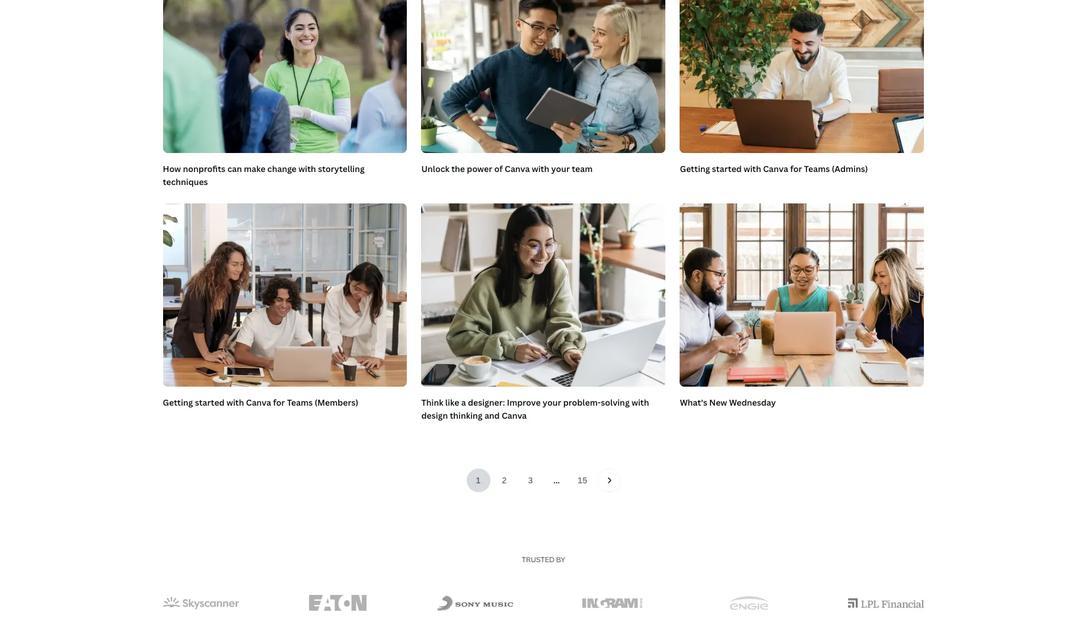 Task type: describe. For each thing, give the bounding box(es) containing it.
1 link
[[467, 469, 490, 493]]

engie image
[[730, 596, 769, 610]]

your inside think like a designer: improve your problem-solving with design thinking and canva
[[543, 397, 561, 408]]

2
[[502, 475, 507, 486]]

power
[[467, 163, 493, 174]]

a
[[461, 397, 466, 408]]

think
[[422, 397, 444, 408]]

how nonprofits can make change with storytelling techniques link
[[163, 163, 365, 188]]

change
[[267, 163, 297, 174]]

trusted
[[522, 555, 555, 565]]

what's
[[680, 397, 708, 408]]

started for getting started with canva for teams (admins)
[[712, 163, 742, 174]]

how nonprofits can make change with storytelling techniques
[[163, 163, 365, 188]]

0 vertical spatial your
[[551, 163, 570, 174]]

the
[[452, 163, 465, 174]]

skyscanner image
[[163, 597, 239, 610]]

eaton image
[[309, 595, 367, 612]]

canva inside think like a designer: improve your problem-solving with design thinking and canva
[[502, 410, 527, 421]]

3
[[528, 475, 533, 486]]

problem-
[[563, 397, 601, 408]]

...
[[553, 475, 560, 486]]

and
[[485, 410, 500, 421]]

sony music image
[[437, 596, 513, 611]]

for for (admins)
[[790, 163, 802, 174]]

of
[[494, 163, 503, 174]]

design
[[422, 410, 448, 421]]

1
[[476, 475, 481, 486]]

teams for (members)
[[287, 397, 313, 408]]

how
[[163, 163, 181, 174]]

think like a designer: improve your problem-solving with design thinking and canva link
[[422, 397, 649, 421]]

unlock the power of canva with your team
[[422, 163, 593, 174]]



Task type: vqa. For each thing, say whether or not it's contained in the screenshot.
Getting to the bottom
yes



Task type: locate. For each thing, give the bounding box(es) containing it.
what's new wednesday link
[[680, 397, 776, 408]]

getting started with canva for teams (admins)
[[680, 163, 868, 174]]

what's new wednesday
[[680, 397, 776, 408]]

15 link
[[571, 469, 595, 493]]

started
[[712, 163, 742, 174], [195, 397, 225, 408]]

with
[[299, 163, 316, 174], [532, 163, 550, 174], [744, 163, 761, 174], [227, 397, 244, 408], [632, 397, 649, 408]]

think like a designer: improve your problem-solving with design thinking and canva
[[422, 397, 649, 421]]

1 vertical spatial teams
[[287, 397, 313, 408]]

unlock
[[422, 163, 450, 174]]

nonprofits
[[183, 163, 226, 174]]

canva
[[505, 163, 530, 174], [763, 163, 789, 174], [246, 397, 271, 408], [502, 410, 527, 421]]

new
[[710, 397, 727, 408]]

getting for getting started with canva for teams (members)
[[163, 397, 193, 408]]

solving
[[601, 397, 630, 408]]

make
[[244, 163, 266, 174]]

lpl financial image
[[849, 598, 925, 608]]

your
[[551, 163, 570, 174], [543, 397, 561, 408]]

0 vertical spatial getting
[[680, 163, 710, 174]]

by
[[556, 555, 566, 565]]

for left (members)
[[273, 397, 285, 408]]

improve
[[507, 397, 541, 408]]

unlock the power of canva with your team link
[[422, 163, 593, 174]]

3 link
[[519, 469, 543, 493]]

teams for (admins)
[[804, 163, 830, 174]]

teams
[[804, 163, 830, 174], [287, 397, 313, 408]]

0 vertical spatial teams
[[804, 163, 830, 174]]

0 vertical spatial started
[[712, 163, 742, 174]]

for for (members)
[[273, 397, 285, 408]]

0 vertical spatial for
[[790, 163, 802, 174]]

your left "team"
[[551, 163, 570, 174]]

storytelling
[[318, 163, 365, 174]]

getting started with canva for teams (members) link
[[163, 397, 358, 408]]

with inside how nonprofits can make change with storytelling techniques
[[299, 163, 316, 174]]

0 horizontal spatial getting
[[163, 397, 193, 408]]

0 horizontal spatial teams
[[287, 397, 313, 408]]

(members)
[[315, 397, 358, 408]]

with inside think like a designer: improve your problem-solving with design thinking and canva
[[632, 397, 649, 408]]

1 vertical spatial your
[[543, 397, 561, 408]]

(admins)
[[832, 163, 868, 174]]

1 horizontal spatial teams
[[804, 163, 830, 174]]

0 horizontal spatial for
[[273, 397, 285, 408]]

1 vertical spatial for
[[273, 397, 285, 408]]

designer:
[[468, 397, 505, 408]]

can
[[227, 163, 242, 174]]

techniques
[[163, 176, 208, 188]]

thinking
[[450, 410, 483, 421]]

getting started with canva for teams (admins) link
[[680, 163, 868, 174]]

for
[[790, 163, 802, 174], [273, 397, 285, 408]]

getting
[[680, 163, 710, 174], [163, 397, 193, 408]]

your right 'improve'
[[543, 397, 561, 408]]

team
[[572, 163, 593, 174]]

teams left (admins)
[[804, 163, 830, 174]]

ingram miro image
[[582, 598, 642, 608]]

started for getting started with canva for teams (members)
[[195, 397, 225, 408]]

0 horizontal spatial started
[[195, 397, 225, 408]]

1 vertical spatial getting
[[163, 397, 193, 408]]

wednesday
[[729, 397, 776, 408]]

15
[[578, 475, 588, 486]]

1 horizontal spatial started
[[712, 163, 742, 174]]

like
[[445, 397, 459, 408]]

2 link
[[493, 469, 516, 493]]

1 vertical spatial started
[[195, 397, 225, 408]]

1 horizontal spatial for
[[790, 163, 802, 174]]

getting for getting started with canva for teams (admins)
[[680, 163, 710, 174]]

getting started with canva for teams (members)
[[163, 397, 358, 408]]

trusted by
[[522, 555, 566, 565]]

1 horizontal spatial getting
[[680, 163, 710, 174]]

for left (admins)
[[790, 163, 802, 174]]

teams left (members)
[[287, 397, 313, 408]]



